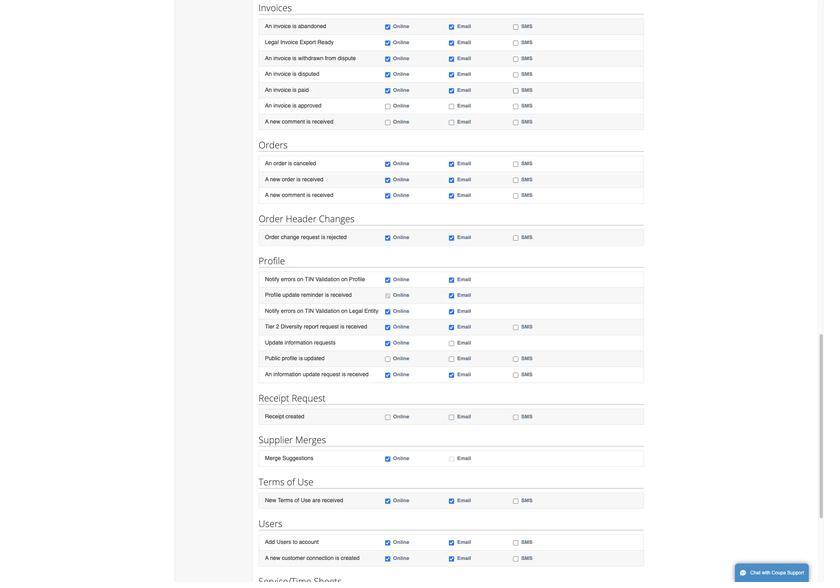 Task type: describe. For each thing, give the bounding box(es) containing it.
17 online from the top
[[393, 356, 410, 362]]

an for an invoice is approved
[[265, 102, 272, 109]]

14 online from the top
[[393, 308, 410, 314]]

18 sms from the top
[[522, 556, 533, 562]]

5 email from the top
[[457, 87, 471, 93]]

4 a from the top
[[265, 555, 269, 562]]

2 new from the top
[[270, 176, 280, 183]]

update
[[265, 340, 283, 346]]

16 email from the top
[[457, 340, 471, 346]]

requests
[[314, 340, 336, 346]]

15 sms from the top
[[522, 414, 533, 420]]

11 online from the top
[[393, 234, 410, 240]]

2 sms from the top
[[522, 39, 533, 45]]

merge suggestions
[[265, 455, 314, 462]]

16 online from the top
[[393, 340, 410, 346]]

1 new from the top
[[270, 118, 280, 125]]

an for an invoice is disputed
[[265, 71, 272, 77]]

7 online from the top
[[393, 119, 410, 125]]

23 email from the top
[[457, 556, 471, 562]]

ready
[[318, 39, 334, 45]]

6 online from the top
[[393, 103, 410, 109]]

reminder
[[301, 292, 324, 298]]

10 online from the top
[[393, 192, 410, 199]]

on left entity
[[342, 308, 348, 314]]

3 email from the top
[[457, 55, 471, 61]]

supplier
[[259, 434, 293, 446]]

13 email from the top
[[457, 292, 471, 298]]

1 comment from the top
[[282, 118, 305, 125]]

with
[[762, 570, 771, 576]]

21 email from the top
[[457, 498, 471, 504]]

1 horizontal spatial update
[[303, 371, 320, 378]]

12 online from the top
[[393, 276, 410, 282]]

receipt request
[[259, 392, 326, 404]]

0 vertical spatial of
[[287, 476, 295, 488]]

0 horizontal spatial update
[[283, 292, 300, 298]]

report
[[304, 324, 319, 330]]

from
[[325, 55, 336, 61]]

1 horizontal spatial created
[[341, 555, 360, 562]]

3 a from the top
[[265, 192, 269, 199]]

18 online from the top
[[393, 372, 410, 378]]

1 vertical spatial profile
[[349, 276, 365, 282]]

0 vertical spatial use
[[298, 476, 314, 488]]

1 online from the top
[[393, 23, 410, 29]]

receipt for receipt request
[[259, 392, 289, 404]]

4 sms from the top
[[522, 71, 533, 77]]

validation for profile
[[316, 276, 340, 282]]

notify errors on tin validation on legal entity
[[265, 308, 379, 314]]

14 email from the top
[[457, 308, 471, 314]]

0 vertical spatial users
[[259, 518, 283, 530]]

15 online from the top
[[393, 324, 410, 330]]

update information requests
[[265, 340, 336, 346]]

1 sms from the top
[[522, 23, 533, 29]]

receipt created
[[265, 413, 305, 420]]

abandoned
[[298, 23, 326, 29]]

4 new from the top
[[270, 555, 280, 562]]

invoice for disputed
[[274, 71, 291, 77]]

12 email from the top
[[457, 276, 471, 282]]

an invoice is disputed
[[265, 71, 320, 77]]

an for an invoice is withdrawn from dispute
[[265, 55, 272, 61]]

4 email from the top
[[457, 71, 471, 77]]

a new customer connection is created
[[265, 555, 360, 562]]

suggestions
[[283, 455, 314, 462]]

a new order is received
[[265, 176, 324, 183]]

new
[[265, 497, 276, 504]]

validation for legal
[[316, 308, 340, 314]]

orders
[[259, 139, 288, 151]]

8 online from the top
[[393, 161, 410, 167]]

1 email from the top
[[457, 23, 471, 29]]

1 horizontal spatial legal
[[349, 308, 363, 314]]

16 sms from the top
[[522, 498, 533, 504]]

0 vertical spatial order
[[274, 160, 287, 167]]

3 online from the top
[[393, 55, 410, 61]]

2 vertical spatial request
[[322, 371, 340, 378]]

14 sms from the top
[[522, 372, 533, 378]]

19 email from the top
[[457, 414, 471, 420]]

an for an invoice is abandoned
[[265, 23, 272, 29]]

export
[[300, 39, 316, 45]]

invoice for withdrawn
[[274, 55, 291, 61]]

header
[[286, 212, 317, 225]]

2 online from the top
[[393, 39, 410, 45]]

canceled
[[294, 160, 316, 167]]

coupa
[[772, 570, 786, 576]]

13 sms from the top
[[522, 356, 533, 362]]

19 online from the top
[[393, 414, 410, 420]]

merges
[[295, 434, 326, 446]]

public profile is updated
[[265, 355, 325, 362]]

tin for legal
[[305, 308, 314, 314]]

10 email from the top
[[457, 192, 471, 199]]

notify for notify errors on tin validation on legal entity
[[265, 308, 280, 314]]

12 sms from the top
[[522, 324, 533, 330]]

support
[[788, 570, 805, 576]]

invoice for paid
[[274, 87, 291, 93]]

order for order change request is rejected
[[265, 234, 280, 240]]

7 sms from the top
[[522, 119, 533, 125]]

1 vertical spatial use
[[301, 497, 311, 504]]

rejected
[[327, 234, 347, 240]]

6 email from the top
[[457, 103, 471, 109]]

on down profile update reminder is received
[[297, 308, 304, 314]]

10 sms from the top
[[522, 192, 533, 199]]

21 online from the top
[[393, 498, 410, 504]]

terms of use
[[259, 476, 314, 488]]



Task type: vqa. For each thing, say whether or not it's contained in the screenshot.
You'll need to link to a customer and assign the permission in the admin panel to access this page.
no



Task type: locate. For each thing, give the bounding box(es) containing it.
11 sms from the top
[[522, 234, 533, 240]]

an down 'an invoice is disputed'
[[265, 87, 272, 93]]

22 email from the top
[[457, 540, 471, 546]]

8 sms from the top
[[522, 161, 533, 167]]

an down invoices at the left top of page
[[265, 23, 272, 29]]

order up 'change' on the top
[[259, 212, 284, 225]]

2 invoice from the top
[[274, 55, 291, 61]]

2 a from the top
[[265, 176, 269, 183]]

on
[[297, 276, 304, 282], [342, 276, 348, 282], [297, 308, 304, 314], [342, 308, 348, 314]]

an invoice is paid
[[265, 87, 309, 93]]

created down receipt request
[[286, 413, 305, 420]]

request down order header changes
[[301, 234, 320, 240]]

profile up tier
[[265, 292, 281, 298]]

users left to
[[277, 539, 291, 546]]

tin up profile update reminder is received
[[305, 276, 314, 282]]

1 vertical spatial request
[[320, 324, 339, 330]]

18 email from the top
[[457, 372, 471, 378]]

receipt for receipt created
[[265, 413, 284, 420]]

1 invoice from the top
[[274, 23, 291, 29]]

comment down a new order is received
[[282, 192, 305, 199]]

3 sms from the top
[[522, 55, 533, 61]]

an down orders
[[265, 160, 272, 167]]

validation up reminder
[[316, 276, 340, 282]]

receipt
[[259, 392, 289, 404], [265, 413, 284, 420]]

9 sms from the top
[[522, 177, 533, 183]]

change
[[281, 234, 300, 240]]

an invoice is abandoned
[[265, 23, 326, 29]]

1 vertical spatial notify
[[265, 308, 280, 314]]

information
[[285, 340, 313, 346], [274, 371, 301, 378]]

1 vertical spatial of
[[295, 497, 299, 504]]

add users to account
[[265, 539, 319, 546]]

4 invoice from the top
[[274, 87, 291, 93]]

disputed
[[298, 71, 320, 77]]

an
[[265, 23, 272, 29], [265, 55, 272, 61], [265, 71, 272, 77], [265, 87, 272, 93], [265, 102, 272, 109], [265, 160, 272, 167], [265, 371, 272, 378]]

2 email from the top
[[457, 39, 471, 45]]

an up 'an invoice is disputed'
[[265, 55, 272, 61]]

errors up diversity
[[281, 308, 296, 314]]

1 errors from the top
[[281, 276, 296, 282]]

tier 2 diversity report request is received
[[265, 324, 367, 330]]

order down an order is canceled
[[282, 176, 295, 183]]

legal left invoice
[[265, 39, 279, 45]]

1 vertical spatial errors
[[281, 308, 296, 314]]

an up an invoice is paid
[[265, 71, 272, 77]]

an for an invoice is paid
[[265, 87, 272, 93]]

a new comment is received
[[265, 118, 334, 125], [265, 192, 334, 199]]

notify errors on tin validation on profile
[[265, 276, 365, 282]]

add
[[265, 539, 275, 546]]

request
[[292, 392, 326, 404]]

an for an information update request is received
[[265, 371, 272, 378]]

terms up new
[[259, 476, 285, 488]]

new down an order is canceled
[[270, 176, 280, 183]]

23 online from the top
[[393, 556, 410, 562]]

to
[[293, 539, 298, 546]]

public
[[265, 355, 280, 362]]

1 vertical spatial tin
[[305, 308, 314, 314]]

a down an order is canceled
[[265, 176, 269, 183]]

use up new terms of use are received
[[298, 476, 314, 488]]

of up new terms of use are received
[[287, 476, 295, 488]]

None checkbox
[[385, 25, 391, 30], [449, 41, 455, 46], [514, 56, 519, 62], [385, 72, 391, 78], [449, 72, 455, 78], [514, 72, 519, 78], [449, 104, 455, 109], [514, 104, 519, 109], [385, 120, 391, 125], [449, 120, 455, 125], [514, 162, 519, 167], [385, 178, 391, 183], [449, 178, 455, 183], [449, 194, 455, 199], [514, 194, 519, 199], [385, 278, 391, 283], [449, 309, 455, 315], [385, 325, 391, 331], [449, 341, 455, 346], [385, 357, 391, 362], [449, 357, 455, 362], [514, 357, 519, 362], [385, 373, 391, 378], [385, 457, 391, 462], [514, 499, 519, 504], [514, 541, 519, 546], [385, 25, 391, 30], [449, 41, 455, 46], [514, 56, 519, 62], [385, 72, 391, 78], [449, 72, 455, 78], [514, 72, 519, 78], [449, 104, 455, 109], [514, 104, 519, 109], [385, 120, 391, 125], [449, 120, 455, 125], [514, 162, 519, 167], [385, 178, 391, 183], [449, 178, 455, 183], [449, 194, 455, 199], [514, 194, 519, 199], [385, 278, 391, 283], [449, 309, 455, 315], [385, 325, 391, 331], [449, 341, 455, 346], [385, 357, 391, 362], [449, 357, 455, 362], [514, 357, 519, 362], [385, 373, 391, 378], [385, 457, 391, 462], [514, 499, 519, 504], [514, 541, 519, 546]]

0 vertical spatial created
[[286, 413, 305, 420]]

0 vertical spatial terms
[[259, 476, 285, 488]]

sms
[[522, 23, 533, 29], [522, 39, 533, 45], [522, 55, 533, 61], [522, 71, 533, 77], [522, 87, 533, 93], [522, 103, 533, 109], [522, 119, 533, 125], [522, 161, 533, 167], [522, 177, 533, 183], [522, 192, 533, 199], [522, 234, 533, 240], [522, 324, 533, 330], [522, 356, 533, 362], [522, 372, 533, 378], [522, 414, 533, 420], [522, 498, 533, 504], [522, 540, 533, 546], [522, 556, 533, 562]]

5 invoice from the top
[[274, 102, 291, 109]]

received
[[312, 118, 334, 125], [302, 176, 324, 183], [312, 192, 334, 199], [331, 292, 352, 298], [346, 324, 367, 330], [348, 371, 369, 378], [322, 497, 343, 504]]

created
[[286, 413, 305, 420], [341, 555, 360, 562]]

invoice down 'an invoice is disputed'
[[274, 87, 291, 93]]

an order is canceled
[[265, 160, 316, 167]]

update left reminder
[[283, 292, 300, 298]]

entity
[[365, 308, 379, 314]]

request
[[301, 234, 320, 240], [320, 324, 339, 330], [322, 371, 340, 378]]

notify
[[265, 276, 280, 282], [265, 308, 280, 314]]

order down orders
[[274, 160, 287, 167]]

legal
[[265, 39, 279, 45], [349, 308, 363, 314]]

order
[[274, 160, 287, 167], [282, 176, 295, 183]]

invoice up invoice
[[274, 23, 291, 29]]

use left are
[[301, 497, 311, 504]]

tin
[[305, 276, 314, 282], [305, 308, 314, 314]]

2 validation from the top
[[316, 308, 340, 314]]

4 online from the top
[[393, 71, 410, 77]]

tin down profile update reminder is received
[[305, 308, 314, 314]]

an information update request is received
[[265, 371, 369, 378]]

paid
[[298, 87, 309, 93]]

new
[[270, 118, 280, 125], [270, 176, 280, 183], [270, 192, 280, 199], [270, 555, 280, 562]]

terms
[[259, 476, 285, 488], [278, 497, 293, 504]]

1 vertical spatial created
[[341, 555, 360, 562]]

17 sms from the top
[[522, 540, 533, 546]]

1 vertical spatial users
[[277, 539, 291, 546]]

an invoice is approved
[[265, 102, 322, 109]]

a up orders
[[265, 118, 269, 125]]

9 online from the top
[[393, 177, 410, 183]]

1 vertical spatial order
[[282, 176, 295, 183]]

invoices
[[259, 1, 292, 14]]

comment
[[282, 118, 305, 125], [282, 192, 305, 199]]

a down add
[[265, 555, 269, 562]]

connection
[[307, 555, 334, 562]]

1 vertical spatial comment
[[282, 192, 305, 199]]

2 notify from the top
[[265, 308, 280, 314]]

an for an order is canceled
[[265, 160, 272, 167]]

a
[[265, 118, 269, 125], [265, 176, 269, 183], [265, 192, 269, 199], [265, 555, 269, 562]]

information for update
[[285, 340, 313, 346]]

legal invoice export ready
[[265, 39, 334, 45]]

chat
[[751, 570, 761, 576]]

invoice for approved
[[274, 102, 291, 109]]

invoice down an invoice is paid
[[274, 102, 291, 109]]

0 vertical spatial receipt
[[259, 392, 289, 404]]

profile up entity
[[349, 276, 365, 282]]

0 vertical spatial profile
[[259, 254, 285, 267]]

22 online from the top
[[393, 540, 410, 546]]

withdrawn
[[298, 55, 324, 61]]

4 an from the top
[[265, 87, 272, 93]]

1 vertical spatial legal
[[349, 308, 363, 314]]

3 new from the top
[[270, 192, 280, 199]]

0 vertical spatial information
[[285, 340, 313, 346]]

email
[[457, 23, 471, 29], [457, 39, 471, 45], [457, 55, 471, 61], [457, 71, 471, 77], [457, 87, 471, 93], [457, 103, 471, 109], [457, 119, 471, 125], [457, 161, 471, 167], [457, 177, 471, 183], [457, 192, 471, 199], [457, 234, 471, 240], [457, 276, 471, 282], [457, 292, 471, 298], [457, 308, 471, 314], [457, 324, 471, 330], [457, 340, 471, 346], [457, 356, 471, 362], [457, 372, 471, 378], [457, 414, 471, 420], [457, 456, 471, 462], [457, 498, 471, 504], [457, 540, 471, 546], [457, 556, 471, 562]]

comment down an invoice is approved
[[282, 118, 305, 125]]

order
[[259, 212, 284, 225], [265, 234, 280, 240]]

merge
[[265, 455, 281, 462]]

created right connection
[[341, 555, 360, 562]]

of
[[287, 476, 295, 488], [295, 497, 299, 504]]

5 sms from the top
[[522, 87, 533, 93]]

17 email from the top
[[457, 356, 471, 362]]

0 vertical spatial tin
[[305, 276, 314, 282]]

customer
[[282, 555, 305, 562]]

20 email from the top
[[457, 456, 471, 462]]

1 vertical spatial validation
[[316, 308, 340, 314]]

order left 'change' on the top
[[265, 234, 280, 240]]

use
[[298, 476, 314, 488], [301, 497, 311, 504]]

order change request is rejected
[[265, 234, 347, 240]]

notify for notify errors on tin validation on profile
[[265, 276, 280, 282]]

0 vertical spatial errors
[[281, 276, 296, 282]]

a down a new order is received
[[265, 192, 269, 199]]

order for order header changes
[[259, 212, 284, 225]]

7 email from the top
[[457, 119, 471, 125]]

1 a from the top
[[265, 118, 269, 125]]

20 online from the top
[[393, 456, 410, 462]]

dispute
[[338, 55, 356, 61]]

information up public profile is updated
[[285, 340, 313, 346]]

supplier merges
[[259, 434, 326, 446]]

users up add
[[259, 518, 283, 530]]

diversity
[[281, 324, 302, 330]]

profile update reminder is received
[[265, 292, 352, 298]]

0 vertical spatial notify
[[265, 276, 280, 282]]

2
[[276, 324, 279, 330]]

8 email from the top
[[457, 161, 471, 167]]

information down profile
[[274, 371, 301, 378]]

new up orders
[[270, 118, 280, 125]]

profile for profile update reminder is received
[[265, 292, 281, 298]]

of left are
[[295, 497, 299, 504]]

2 an from the top
[[265, 55, 272, 61]]

new terms of use are received
[[265, 497, 343, 504]]

3 invoice from the top
[[274, 71, 291, 77]]

6 sms from the top
[[522, 103, 533, 109]]

chat with coupa support
[[751, 570, 805, 576]]

online
[[393, 23, 410, 29], [393, 39, 410, 45], [393, 55, 410, 61], [393, 71, 410, 77], [393, 87, 410, 93], [393, 103, 410, 109], [393, 119, 410, 125], [393, 161, 410, 167], [393, 177, 410, 183], [393, 192, 410, 199], [393, 234, 410, 240], [393, 276, 410, 282], [393, 292, 410, 298], [393, 308, 410, 314], [393, 324, 410, 330], [393, 340, 410, 346], [393, 356, 410, 362], [393, 372, 410, 378], [393, 414, 410, 420], [393, 456, 410, 462], [393, 498, 410, 504], [393, 540, 410, 546], [393, 556, 410, 562]]

validation
[[316, 276, 340, 282], [316, 308, 340, 314]]

15 email from the top
[[457, 324, 471, 330]]

profile
[[282, 355, 297, 362]]

2 errors from the top
[[281, 308, 296, 314]]

a new comment is received down an invoice is approved
[[265, 118, 334, 125]]

0 vertical spatial a new comment is received
[[265, 118, 334, 125]]

notify up tier
[[265, 308, 280, 314]]

2 comment from the top
[[282, 192, 305, 199]]

receipt up supplier
[[265, 413, 284, 420]]

are
[[313, 497, 321, 504]]

1 vertical spatial a new comment is received
[[265, 192, 334, 199]]

new down add
[[270, 555, 280, 562]]

invoice for abandoned
[[274, 23, 291, 29]]

1 vertical spatial order
[[265, 234, 280, 240]]

2 tin from the top
[[305, 308, 314, 314]]

0 horizontal spatial created
[[286, 413, 305, 420]]

approved
[[298, 102, 322, 109]]

notify up profile update reminder is received
[[265, 276, 280, 282]]

chat with coupa support button
[[735, 564, 810, 583]]

9 email from the top
[[457, 177, 471, 183]]

profile
[[259, 254, 285, 267], [349, 276, 365, 282], [265, 292, 281, 298]]

invoice
[[280, 39, 298, 45]]

on up profile update reminder is received
[[297, 276, 304, 282]]

0 vertical spatial legal
[[265, 39, 279, 45]]

errors for notify errors on tin validation on legal entity
[[281, 308, 296, 314]]

request up requests at bottom
[[320, 324, 339, 330]]

invoice down invoice
[[274, 55, 291, 61]]

1 an from the top
[[265, 23, 272, 29]]

invoice
[[274, 23, 291, 29], [274, 55, 291, 61], [274, 71, 291, 77], [274, 87, 291, 93], [274, 102, 291, 109]]

validation up the tier 2 diversity report request is received
[[316, 308, 340, 314]]

changes
[[319, 212, 355, 225]]

users
[[259, 518, 283, 530], [277, 539, 291, 546]]

update
[[283, 292, 300, 298], [303, 371, 320, 378]]

11 email from the top
[[457, 234, 471, 240]]

1 vertical spatial information
[[274, 371, 301, 378]]

1 tin from the top
[[305, 276, 314, 282]]

a new comment is received down a new order is received
[[265, 192, 334, 199]]

profile for profile
[[259, 254, 285, 267]]

updated
[[305, 355, 325, 362]]

1 vertical spatial update
[[303, 371, 320, 378]]

1 vertical spatial receipt
[[265, 413, 284, 420]]

errors for notify errors on tin validation on profile
[[281, 276, 296, 282]]

0 vertical spatial validation
[[316, 276, 340, 282]]

an down an invoice is paid
[[265, 102, 272, 109]]

1 a new comment is received from the top
[[265, 118, 334, 125]]

invoice up an invoice is paid
[[274, 71, 291, 77]]

new down a new order is received
[[270, 192, 280, 199]]

1 vertical spatial terms
[[278, 497, 293, 504]]

legal left entity
[[349, 308, 363, 314]]

1 validation from the top
[[316, 276, 340, 282]]

an invoice is withdrawn from dispute
[[265, 55, 356, 61]]

receipt up receipt created
[[259, 392, 289, 404]]

on up notify errors on tin validation on legal entity
[[342, 276, 348, 282]]

errors
[[281, 276, 296, 282], [281, 308, 296, 314]]

2 vertical spatial profile
[[265, 292, 281, 298]]

account
[[299, 539, 319, 546]]

tin for profile
[[305, 276, 314, 282]]

tier
[[265, 324, 275, 330]]

errors up profile update reminder is received
[[281, 276, 296, 282]]

None checkbox
[[449, 25, 455, 30], [514, 25, 519, 30], [385, 41, 391, 46], [514, 41, 519, 46], [385, 56, 391, 62], [449, 56, 455, 62], [385, 88, 391, 93], [449, 88, 455, 93], [514, 88, 519, 93], [385, 104, 391, 109], [514, 120, 519, 125], [385, 162, 391, 167], [449, 162, 455, 167], [514, 178, 519, 183], [385, 194, 391, 199], [385, 236, 391, 241], [449, 236, 455, 241], [514, 236, 519, 241], [449, 278, 455, 283], [385, 294, 391, 299], [449, 294, 455, 299], [385, 309, 391, 315], [449, 325, 455, 331], [514, 325, 519, 331], [385, 341, 391, 346], [449, 373, 455, 378], [514, 373, 519, 378], [385, 415, 391, 420], [449, 415, 455, 420], [514, 415, 519, 420], [449, 457, 455, 462], [385, 499, 391, 504], [449, 499, 455, 504], [385, 541, 391, 546], [449, 541, 455, 546], [385, 557, 391, 562], [449, 557, 455, 562], [514, 557, 519, 562], [449, 25, 455, 30], [514, 25, 519, 30], [385, 41, 391, 46], [514, 41, 519, 46], [385, 56, 391, 62], [449, 56, 455, 62], [385, 88, 391, 93], [449, 88, 455, 93], [514, 88, 519, 93], [385, 104, 391, 109], [514, 120, 519, 125], [385, 162, 391, 167], [449, 162, 455, 167], [514, 178, 519, 183], [385, 194, 391, 199], [385, 236, 391, 241], [449, 236, 455, 241], [514, 236, 519, 241], [449, 278, 455, 283], [385, 294, 391, 299], [449, 294, 455, 299], [385, 309, 391, 315], [449, 325, 455, 331], [514, 325, 519, 331], [385, 341, 391, 346], [449, 373, 455, 378], [514, 373, 519, 378], [385, 415, 391, 420], [449, 415, 455, 420], [514, 415, 519, 420], [449, 457, 455, 462], [385, 499, 391, 504], [449, 499, 455, 504], [385, 541, 391, 546], [449, 541, 455, 546], [385, 557, 391, 562], [449, 557, 455, 562], [514, 557, 519, 562]]

3 an from the top
[[265, 71, 272, 77]]

order header changes
[[259, 212, 355, 225]]

0 horizontal spatial legal
[[265, 39, 279, 45]]

0 vertical spatial comment
[[282, 118, 305, 125]]

terms right new
[[278, 497, 293, 504]]

is
[[293, 23, 297, 29], [293, 55, 297, 61], [293, 71, 297, 77], [293, 87, 297, 93], [293, 102, 297, 109], [307, 118, 311, 125], [288, 160, 292, 167], [297, 176, 301, 183], [307, 192, 311, 199], [321, 234, 325, 240], [325, 292, 329, 298], [341, 324, 345, 330], [299, 355, 303, 362], [342, 371, 346, 378], [335, 555, 340, 562]]

5 online from the top
[[393, 87, 410, 93]]

1 notify from the top
[[265, 276, 280, 282]]

7 an from the top
[[265, 371, 272, 378]]

0 vertical spatial update
[[283, 292, 300, 298]]

request down updated
[[322, 371, 340, 378]]

profile down 'change' on the top
[[259, 254, 285, 267]]

5 an from the top
[[265, 102, 272, 109]]

an down public
[[265, 371, 272, 378]]

2 a new comment is received from the top
[[265, 192, 334, 199]]

update down updated
[[303, 371, 320, 378]]

information for an
[[274, 371, 301, 378]]

0 vertical spatial request
[[301, 234, 320, 240]]

13 online from the top
[[393, 292, 410, 298]]

6 an from the top
[[265, 160, 272, 167]]

0 vertical spatial order
[[259, 212, 284, 225]]



